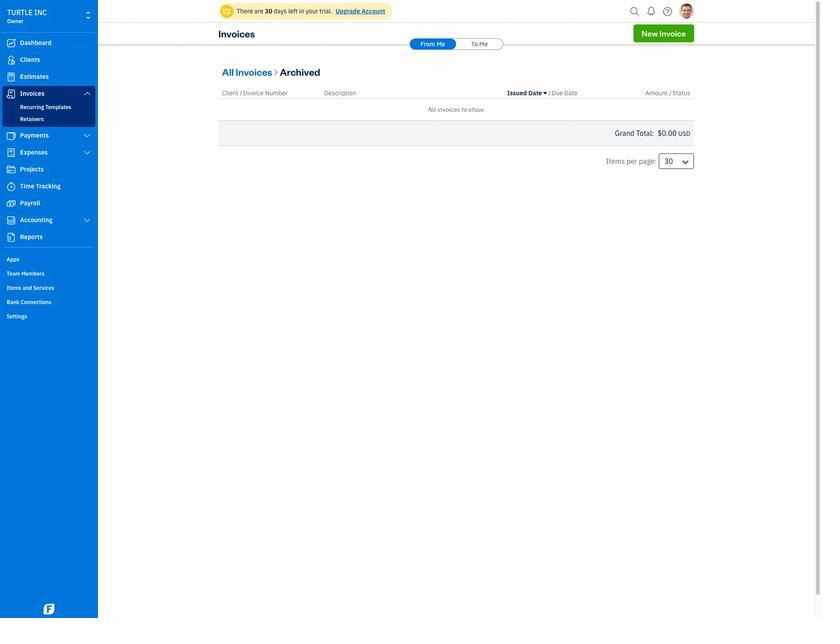 Task type: describe. For each thing, give the bounding box(es) containing it.
due date
[[552, 89, 578, 97]]

main element
[[0, 0, 120, 618]]

report image
[[6, 233, 16, 242]]

all invoices link
[[222, 65, 274, 78]]

payroll link
[[2, 196, 95, 212]]

inc
[[34, 8, 47, 17]]

dashboard link
[[2, 35, 95, 51]]

Items per page: field
[[659, 153, 694, 169]]

project image
[[6, 165, 16, 174]]

settings link
[[2, 310, 95, 323]]

time tracking link
[[2, 179, 95, 195]]

status link
[[673, 89, 691, 97]]

client / invoice number
[[222, 89, 288, 97]]

chart image
[[6, 216, 16, 225]]

there are 30 days left in your trial. upgrade account
[[237, 7, 385, 15]]

apps
[[7, 256, 19, 263]]

new invoice
[[642, 28, 686, 38]]

account
[[362, 7, 385, 15]]

chevron large down image for accounting
[[83, 217, 91, 224]]

no
[[428, 106, 436, 114]]

templates
[[45, 104, 71, 110]]

clients link
[[2, 52, 95, 68]]

items and services link
[[2, 281, 95, 294]]

left
[[288, 7, 298, 15]]

to me link
[[457, 39, 503, 49]]

0 horizontal spatial 30
[[265, 7, 272, 15]]

upgrade account link
[[334, 7, 385, 15]]

usd
[[679, 130, 691, 138]]

new
[[642, 28, 658, 38]]

date for due date
[[565, 89, 578, 97]]

$0.00
[[658, 129, 677, 138]]

your
[[306, 7, 318, 15]]

money image
[[6, 199, 16, 208]]

recurring templates
[[20, 104, 71, 110]]

grand total : $0.00 usd
[[615, 129, 691, 138]]

issued date link
[[507, 89, 549, 97]]

amount link
[[646, 89, 669, 97]]

estimates
[[20, 73, 49, 81]]

retainers
[[20, 116, 44, 122]]

turtle inc owner
[[7, 8, 47, 24]]

number
[[265, 89, 288, 97]]

issued date
[[507, 89, 542, 97]]

reports
[[20, 233, 43, 241]]

amount
[[646, 89, 668, 97]]

items for items per page:
[[606, 157, 625, 166]]

team members link
[[2, 267, 95, 280]]

time tracking
[[20, 182, 61, 190]]

apps link
[[2, 253, 95, 266]]

bank connections link
[[2, 295, 95, 309]]

grand
[[615, 129, 635, 138]]

new invoice link
[[634, 24, 694, 42]]

archived
[[280, 65, 320, 78]]

there
[[237, 7, 253, 15]]

date for issued date
[[529, 89, 542, 97]]

search image
[[628, 5, 642, 18]]

items for items and services
[[7, 285, 21, 291]]

from me link
[[410, 39, 456, 49]]

recurring
[[20, 104, 44, 110]]

to
[[461, 106, 467, 114]]

invoices
[[437, 106, 460, 114]]

team members
[[7, 270, 44, 277]]

trial.
[[320, 7, 332, 15]]

turtle
[[7, 8, 33, 17]]

clients
[[20, 56, 40, 64]]

days
[[274, 7, 287, 15]]

due
[[552, 89, 563, 97]]

team
[[7, 270, 20, 277]]

settings
[[7, 313, 27, 320]]

1 vertical spatial invoices
[[236, 65, 272, 78]]

estimates link
[[2, 69, 95, 85]]

client
[[222, 89, 238, 97]]

to me
[[471, 40, 488, 48]]

bank connections
[[7, 299, 51, 306]]

:
[[652, 129, 654, 138]]

recurring templates link
[[4, 102, 94, 113]]

items per page:
[[606, 157, 657, 166]]

payments
[[20, 131, 49, 139]]

projects link
[[2, 162, 95, 178]]

accounting link
[[2, 212, 95, 228]]



Task type: locate. For each thing, give the bounding box(es) containing it.
issued
[[507, 89, 527, 97]]

0 vertical spatial 30
[[265, 7, 272, 15]]

0 horizontal spatial date
[[529, 89, 542, 97]]

/ right client
[[240, 89, 242, 97]]

0 vertical spatial invoice
[[660, 28, 686, 38]]

invoices up recurring
[[20, 90, 45, 98]]

0 vertical spatial invoices
[[218, 27, 255, 40]]

dashboard
[[20, 39, 52, 47]]

/ left the status link
[[669, 89, 672, 97]]

chevron large down image up reports link at the left
[[83, 217, 91, 224]]

from me
[[421, 40, 445, 48]]

all
[[222, 65, 234, 78]]

items left per
[[606, 157, 625, 166]]

description
[[324, 89, 356, 97]]

30 right the page: on the top of the page
[[665, 157, 673, 166]]

time
[[20, 182, 34, 190]]

freshbooks image
[[42, 604, 56, 615]]

3 chevron large down image from the top
[[83, 217, 91, 224]]

date
[[529, 89, 542, 97], [565, 89, 578, 97]]

1 horizontal spatial items
[[606, 157, 625, 166]]

client link
[[222, 89, 240, 97]]

items left and
[[7, 285, 21, 291]]

/
[[240, 89, 242, 97], [549, 89, 551, 97], [669, 89, 672, 97]]

1 chevron large down image from the top
[[83, 90, 91, 97]]

timer image
[[6, 182, 16, 191]]

total
[[636, 129, 652, 138]]

2 vertical spatial invoices
[[20, 90, 45, 98]]

/ right caretdown image
[[549, 89, 551, 97]]

go to help image
[[661, 5, 675, 18]]

invoices
[[218, 27, 255, 40], [236, 65, 272, 78], [20, 90, 45, 98]]

accounting
[[20, 216, 53, 224]]

chevron large down image down chevron large down image
[[83, 149, 91, 156]]

/ for amount
[[669, 89, 672, 97]]

per
[[627, 157, 637, 166]]

chevron large down image
[[83, 132, 91, 139]]

due date link
[[552, 89, 578, 97]]

0 horizontal spatial me
[[437, 40, 445, 48]]

items
[[606, 157, 625, 166], [7, 285, 21, 291]]

retainers link
[[4, 114, 94, 125]]

payment image
[[6, 131, 16, 140]]

are
[[254, 7, 263, 15]]

caretdown image
[[544, 90, 547, 97]]

1 vertical spatial chevron large down image
[[83, 149, 91, 156]]

description link
[[324, 89, 356, 97]]

items and services
[[7, 285, 54, 291]]

services
[[33, 285, 54, 291]]

me right from
[[437, 40, 445, 48]]

expenses
[[20, 148, 48, 156]]

chevron large down image up recurring templates link
[[83, 90, 91, 97]]

from
[[421, 40, 435, 48]]

reports link
[[2, 229, 95, 245]]

30
[[265, 7, 272, 15], [665, 157, 673, 166]]

notifications image
[[644, 2, 659, 20]]

0 horizontal spatial invoice
[[243, 89, 264, 97]]

no invoices to show.
[[428, 106, 485, 114]]

2 horizontal spatial /
[[669, 89, 672, 97]]

1 horizontal spatial date
[[565, 89, 578, 97]]

invoice down go to help icon
[[660, 28, 686, 38]]

1 horizontal spatial /
[[549, 89, 551, 97]]

tracking
[[36, 182, 61, 190]]

crown image
[[222, 6, 231, 16]]

3 / from the left
[[669, 89, 672, 97]]

0 horizontal spatial items
[[7, 285, 21, 291]]

30 inside field
[[665, 157, 673, 166]]

invoice number link
[[243, 89, 288, 97]]

me
[[437, 40, 445, 48], [479, 40, 488, 48]]

date right "due"
[[565, 89, 578, 97]]

estimate image
[[6, 73, 16, 82]]

invoices inside invoices link
[[20, 90, 45, 98]]

2 vertical spatial chevron large down image
[[83, 217, 91, 224]]

1 horizontal spatial me
[[479, 40, 488, 48]]

to
[[471, 40, 478, 48]]

30 right are
[[265, 7, 272, 15]]

date left caretdown image
[[529, 89, 542, 97]]

chevron large down image
[[83, 90, 91, 97], [83, 149, 91, 156], [83, 217, 91, 224]]

status
[[673, 89, 691, 97]]

0 vertical spatial items
[[606, 157, 625, 166]]

expense image
[[6, 148, 16, 157]]

me for to me
[[479, 40, 488, 48]]

invoice
[[660, 28, 686, 38], [243, 89, 264, 97]]

payroll
[[20, 199, 40, 207]]

me right to
[[479, 40, 488, 48]]

1 / from the left
[[240, 89, 242, 97]]

connections
[[21, 299, 51, 306]]

invoice inside new invoice "link"
[[660, 28, 686, 38]]

all invoices
[[222, 65, 272, 78]]

bank
[[7, 299, 19, 306]]

invoice down all invoices 'link'
[[243, 89, 264, 97]]

2 me from the left
[[479, 40, 488, 48]]

invoices up client / invoice number
[[236, 65, 272, 78]]

show.
[[468, 106, 485, 114]]

chevron large down image for expenses
[[83, 149, 91, 156]]

members
[[21, 270, 44, 277]]

1 horizontal spatial 30
[[665, 157, 673, 166]]

/ for client
[[240, 89, 242, 97]]

upgrade
[[336, 7, 360, 15]]

invoices link
[[2, 86, 95, 102]]

2 date from the left
[[565, 89, 578, 97]]

client image
[[6, 56, 16, 65]]

1 vertical spatial 30
[[665, 157, 673, 166]]

me for from me
[[437, 40, 445, 48]]

items inside main element
[[7, 285, 21, 291]]

1 vertical spatial items
[[7, 285, 21, 291]]

in
[[299, 7, 304, 15]]

page:
[[639, 157, 657, 166]]

owner
[[7, 18, 24, 24]]

1 vertical spatial invoice
[[243, 89, 264, 97]]

2 / from the left
[[549, 89, 551, 97]]

invoices down there
[[218, 27, 255, 40]]

chevron large down image for invoices
[[83, 90, 91, 97]]

0 horizontal spatial /
[[240, 89, 242, 97]]

invoice image
[[6, 90, 16, 98]]

dashboard image
[[6, 39, 16, 48]]

expenses link
[[2, 145, 95, 161]]

1 me from the left
[[437, 40, 445, 48]]

chevron large down image inside "accounting" "link"
[[83, 217, 91, 224]]

amount / status
[[646, 89, 691, 97]]

payments link
[[2, 128, 95, 144]]

and
[[23, 285, 32, 291]]

projects
[[20, 165, 44, 173]]

0 vertical spatial chevron large down image
[[83, 90, 91, 97]]

1 date from the left
[[529, 89, 542, 97]]

2 chevron large down image from the top
[[83, 149, 91, 156]]

1 horizontal spatial invoice
[[660, 28, 686, 38]]



Task type: vqa. For each thing, say whether or not it's contained in the screenshot.
Invoices Link
yes



